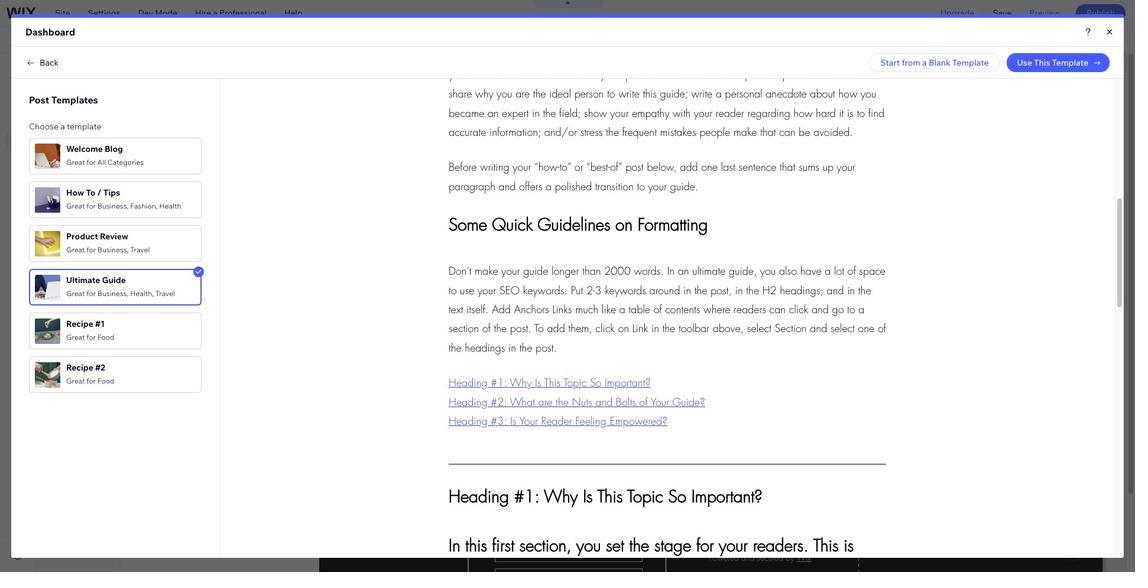Task type: describe. For each thing, give the bounding box(es) containing it.
and
[[100, 64, 117, 76]]

your
[[352, 34, 369, 45]]

1 horizontal spatial menu
[[119, 64, 145, 76]]

help
[[284, 8, 303, 18]]

search button
[[1073, 27, 1136, 53]]

0 horizontal spatial blog
[[45, 34, 68, 45]]

100% button
[[968, 27, 1016, 53]]

blog
[[50, 117, 68, 128]]

site for site pages and menu
[[50, 64, 68, 76]]

100%
[[987, 34, 1008, 45]]

publish button
[[1077, 4, 1126, 22]]

tools button
[[1017, 27, 1073, 53]]

pages for site
[[71, 64, 98, 76]]

settings
[[88, 8, 120, 18]]

upgrade
[[941, 8, 975, 18]]

dev mode
[[138, 8, 178, 18]]

tools
[[1042, 34, 1062, 45]]

search
[[1098, 34, 1125, 45]]

site for site menu
[[50, 96, 66, 106]]



Task type: locate. For each thing, give the bounding box(es) containing it.
domain
[[371, 34, 401, 45]]

1 vertical spatial menu
[[67, 96, 89, 106]]

0 vertical spatial pages
[[71, 64, 98, 76]]

0 horizontal spatial menu
[[67, 96, 89, 106]]

0 vertical spatial site
[[55, 8, 70, 18]]

pages for blog
[[70, 117, 94, 128]]

hire a professional
[[195, 8, 267, 18]]

hire
[[195, 8, 211, 18]]

site menu
[[50, 96, 89, 106]]

site up blog
[[50, 96, 66, 106]]

site pages and menu
[[50, 64, 145, 76]]

menu right and on the top
[[119, 64, 145, 76]]

site for site
[[55, 8, 70, 18]]

connect
[[317, 34, 350, 45]]

pages
[[71, 64, 98, 76], [70, 117, 94, 128]]

https://www.wix.com/mysite connect your domain
[[204, 34, 401, 45]]

0 vertical spatial blog
[[45, 34, 68, 45]]

pages left and on the top
[[71, 64, 98, 76]]

save
[[994, 8, 1012, 18]]

1 horizontal spatial blog
[[162, 127, 185, 138]]

site left the settings on the left top
[[55, 8, 70, 18]]

preview button
[[1021, 0, 1070, 26]]

dev
[[138, 8, 153, 18]]

1 vertical spatial site
[[50, 64, 68, 76]]

pages right blog
[[70, 117, 94, 128]]

https://www.wix.com/mysite
[[204, 34, 311, 45]]

blog
[[45, 34, 68, 45], [162, 127, 185, 138]]

site
[[55, 8, 70, 18], [50, 64, 68, 76], [50, 96, 66, 106]]

professional
[[219, 8, 267, 18]]

a
[[213, 8, 218, 18]]

site up site menu
[[50, 64, 68, 76]]

mode
[[155, 8, 178, 18]]

1 vertical spatial blog
[[162, 127, 185, 138]]

blog pages
[[50, 117, 94, 128]]

preview
[[1030, 8, 1061, 18]]

menu
[[119, 64, 145, 76], [67, 96, 89, 106]]

1 vertical spatial pages
[[70, 117, 94, 128]]

0 vertical spatial menu
[[119, 64, 145, 76]]

publish
[[1087, 8, 1116, 18]]

2 vertical spatial site
[[50, 96, 66, 106]]

menu up blog pages
[[67, 96, 89, 106]]

save button
[[985, 0, 1021, 26]]



Task type: vqa. For each thing, say whether or not it's contained in the screenshot.
Portfolio in the top left of the page
no



